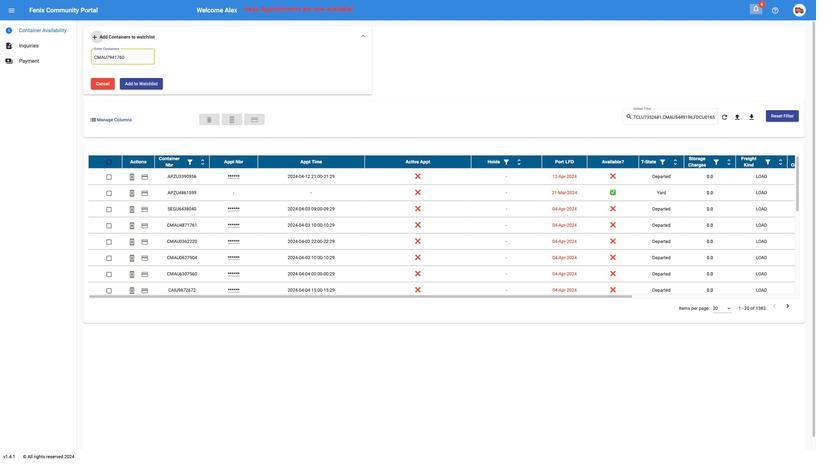 Task type: locate. For each thing, give the bounding box(es) containing it.
1 cell from the top
[[787, 169, 816, 185]]

3 cell from the top
[[787, 201, 816, 217]]

column header
[[122, 156, 155, 168], [155, 156, 209, 168], [209, 156, 258, 168], [258, 156, 365, 168], [365, 156, 471, 168], [471, 156, 542, 168], [542, 156, 587, 168], [587, 156, 639, 168], [639, 156, 684, 168], [684, 156, 736, 168], [736, 156, 787, 168], [787, 156, 816, 168]]

2 cell from the top
[[787, 185, 816, 201]]

row
[[88, 156, 816, 169], [88, 169, 816, 185], [88, 185, 816, 201], [88, 201, 816, 218], [88, 218, 816, 234], [88, 234, 816, 250], [88, 250, 816, 266], [88, 266, 816, 283], [88, 283, 816, 299]]

7 cell from the top
[[787, 266, 816, 282]]

4 row from the top
[[88, 201, 816, 218]]

8 cell from the top
[[787, 283, 816, 299]]

5 cell from the top
[[787, 234, 816, 250]]

no color image
[[752, 5, 760, 12], [8, 7, 15, 14], [5, 27, 13, 34], [5, 42, 13, 50], [626, 113, 634, 121], [228, 116, 236, 124], [251, 116, 258, 124], [186, 159, 194, 166], [503, 159, 510, 166], [515, 159, 523, 166], [764, 159, 772, 166], [128, 190, 136, 197], [141, 190, 149, 197], [128, 206, 136, 213], [128, 238, 136, 246], [141, 238, 149, 246], [141, 271, 149, 279], [771, 303, 778, 310], [784, 303, 792, 310]]

cell
[[787, 169, 816, 185], [787, 185, 816, 201], [787, 201, 816, 217], [787, 218, 816, 233], [787, 234, 816, 250], [787, 250, 816, 266], [787, 266, 816, 282], [787, 283, 816, 299]]

4 cell from the top
[[787, 218, 816, 233]]

grid
[[88, 156, 816, 299]]

4 column header from the left
[[258, 156, 365, 168]]

None text field
[[94, 55, 152, 61]]

navigation
[[0, 20, 77, 69]]

cell for third row from the bottom of the page
[[787, 250, 816, 266]]

12 column header from the left
[[787, 156, 816, 168]]

Global Watchlist Filter field
[[634, 115, 715, 120]]

no color image
[[771, 7, 779, 14], [91, 34, 99, 41], [5, 57, 13, 65], [721, 113, 728, 121], [734, 113, 741, 121], [748, 113, 756, 121], [89, 116, 97, 124], [199, 159, 207, 166], [659, 159, 666, 166], [672, 159, 679, 166], [713, 159, 720, 166], [725, 159, 733, 166], [777, 159, 785, 166], [128, 173, 136, 181], [141, 173, 149, 181], [141, 206, 149, 213], [128, 222, 136, 230], [141, 222, 149, 230], [128, 255, 136, 262], [141, 255, 149, 262], [128, 271, 136, 279], [128, 287, 136, 295], [141, 287, 149, 295]]

6 cell from the top
[[787, 250, 816, 266]]

8 row from the top
[[88, 266, 816, 283]]

10 column header from the left
[[684, 156, 736, 168]]



Task type: vqa. For each thing, say whether or not it's contained in the screenshot.
third cell from the top of the page
yes



Task type: describe. For each thing, give the bounding box(es) containing it.
7 row from the top
[[88, 250, 816, 266]]

5 row from the top
[[88, 218, 816, 234]]

cell for 7th row from the bottom of the page
[[787, 185, 816, 201]]

6 column header from the left
[[471, 156, 542, 168]]

cell for second row from the bottom of the page
[[787, 266, 816, 282]]

delete image
[[205, 116, 213, 124]]

5 column header from the left
[[365, 156, 471, 168]]

cell for 9th row from the top
[[787, 283, 816, 299]]

3 column header from the left
[[209, 156, 258, 168]]

2 row from the top
[[88, 169, 816, 185]]

7 column header from the left
[[542, 156, 587, 168]]

2 column header from the left
[[155, 156, 209, 168]]

3 row from the top
[[88, 185, 816, 201]]

9 row from the top
[[88, 283, 816, 299]]

cell for 4th row from the bottom of the page
[[787, 234, 816, 250]]

cell for second row from the top
[[787, 169, 816, 185]]

11 column header from the left
[[736, 156, 787, 168]]

cell for 4th row from the top of the page
[[787, 201, 816, 217]]

cell for 5th row from the top of the page
[[787, 218, 816, 233]]

8 column header from the left
[[587, 156, 639, 168]]

1 row from the top
[[88, 156, 816, 169]]

9 column header from the left
[[639, 156, 684, 168]]

6 row from the top
[[88, 234, 816, 250]]

1 column header from the left
[[122, 156, 155, 168]]



